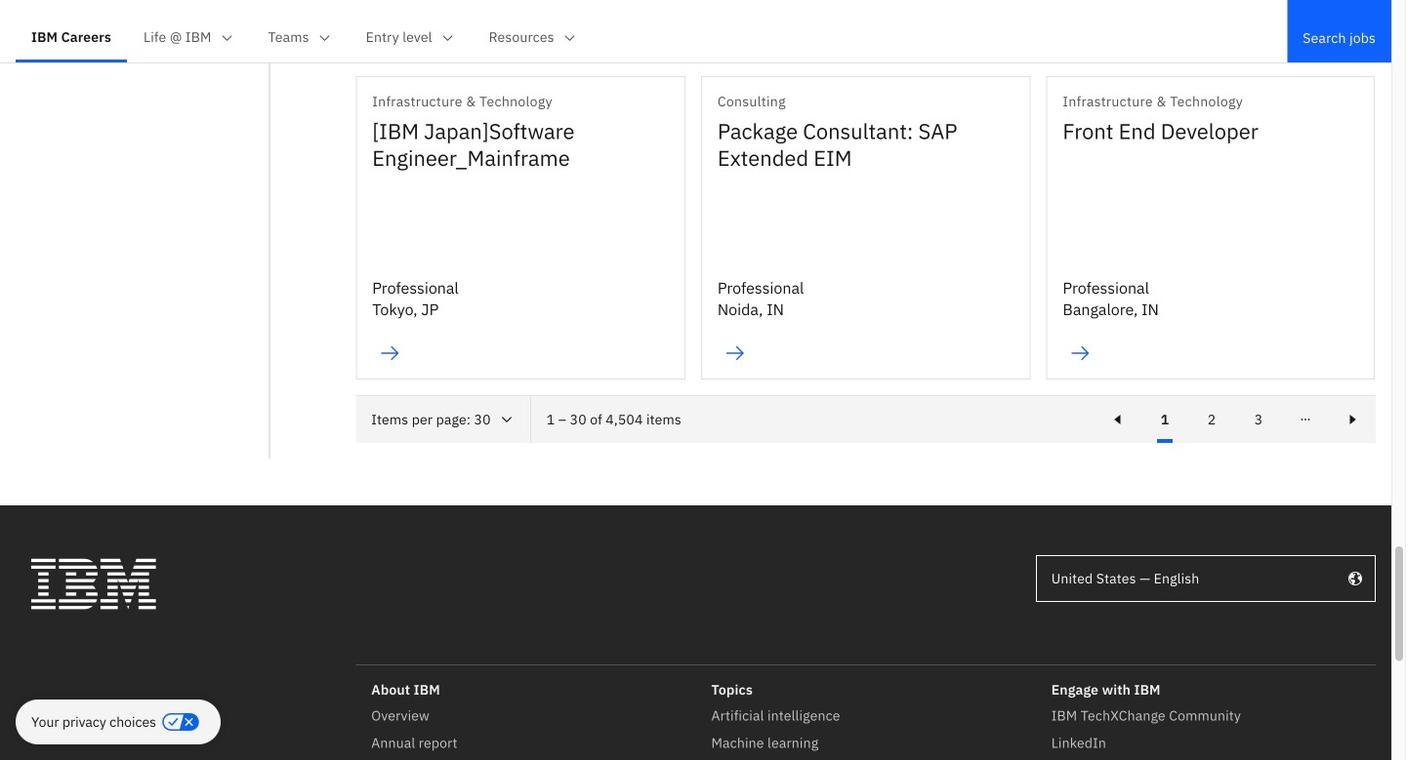 Task type: locate. For each thing, give the bounding box(es) containing it.
your privacy choices element
[[31, 712, 156, 734]]



